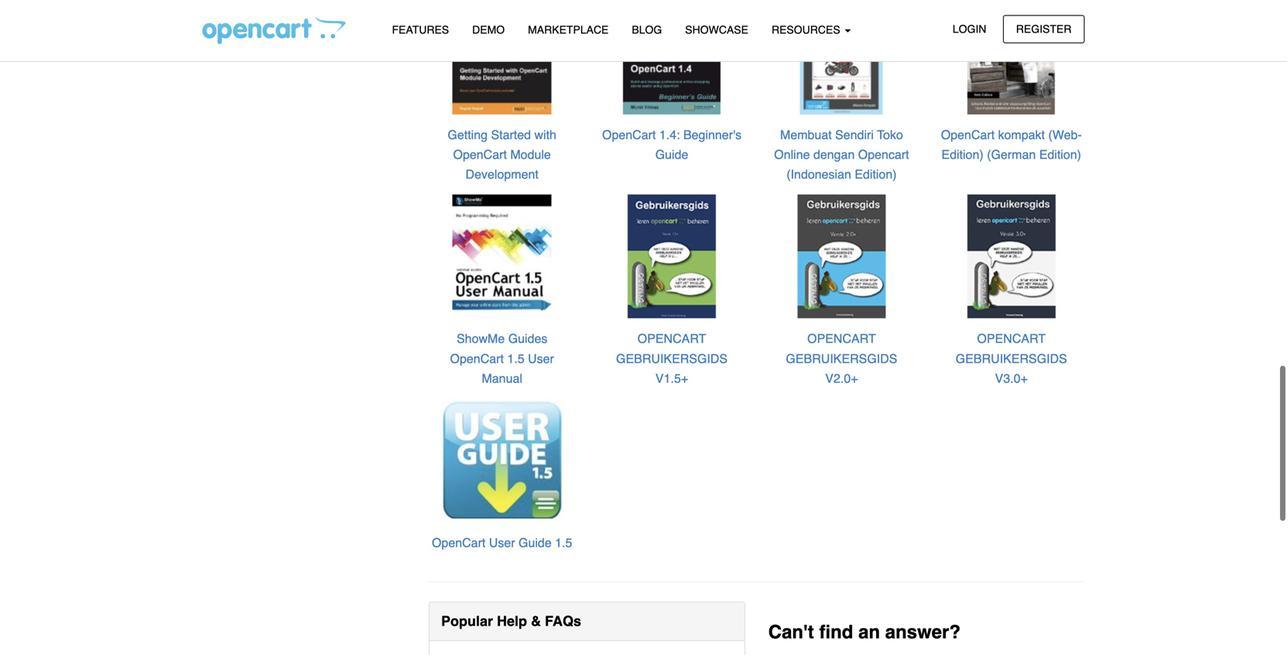 Task type: describe. For each thing, give the bounding box(es) containing it.
1 horizontal spatial edition)
[[942, 117, 984, 132]]

opencart user guide 1.5
[[432, 506, 572, 520]]

blog link
[[620, 16, 674, 43]]

opencart gebruikersgids v1.5+ image
[[609, 164, 735, 289]]

kompakt
[[998, 97, 1045, 112]]

opencart - open source shopping cart solution image
[[202, 16, 346, 44]]

login
[[953, 23, 987, 35]]

opencart user guide 1.5 link
[[432, 506, 572, 520]]

opencart kompakt (web- edition) (german edition)
[[941, 97, 1082, 132]]

online
[[774, 117, 810, 132]]

opencart for 1.4:
[[602, 97, 656, 112]]

v2.0+
[[825, 341, 858, 356]]

beginner's
[[684, 97, 742, 112]]

2 horizontal spatial edition)
[[1040, 117, 1082, 132]]

our
[[815, 626, 833, 640]]

developer
[[599, 630, 659, 644]]

opencart gebruikersgids v3.0+ link
[[956, 302, 1067, 356]]

2 vertical spatial guide
[[662, 630, 697, 644]]

opencart inside getting started with opencart module development
[[453, 117, 507, 132]]

opencart kompakt (web- edition) (german edition) link
[[941, 97, 1082, 132]]

resources link
[[760, 16, 863, 43]]

membuat sendiri toko online dengan opencart (indonesian edition)
[[774, 97, 909, 151]]

opencart 1.4: beginner's guide link
[[602, 97, 742, 132]]

getting started
[[445, 630, 533, 644]]

features
[[392, 24, 449, 36]]

showme
[[457, 302, 505, 316]]

1.5 for opencart
[[507, 321, 525, 336]]

v1.5+
[[656, 341, 688, 356]]

user inside the showme guides opencart 1.5 user manual
[[528, 321, 554, 336]]

opencart for v3.0+
[[977, 302, 1046, 316]]

blog
[[632, 24, 662, 36]]

marketplace
[[528, 24, 609, 36]]

gebruikersgids for v2.0+
[[786, 321, 898, 336]]

manual
[[482, 341, 522, 356]]

development
[[466, 137, 539, 151]]

edition) inside membuat sendiri toko online dengan opencart (indonesian edition)
[[855, 137, 897, 151]]

getting started with opencart module development link
[[448, 97, 557, 151]]

(web-
[[1049, 97, 1082, 112]]

opencart for v2.0+
[[808, 302, 876, 316]]

started
[[492, 630, 533, 644]]

opencart for v1.5+
[[638, 302, 706, 316]]

showme guides opencart 1.5 user manual link
[[450, 302, 554, 356]]

with
[[535, 97, 557, 112]]

membuat sendiri toko online dengan opencart (indonesian edition) image
[[779, 0, 905, 85]]

getting for getting started with opencart module development
[[448, 97, 488, 112]]

showcase
[[685, 24, 749, 36]]

sendiri
[[835, 97, 874, 112]]



Task type: vqa. For each thing, say whether or not it's contained in the screenshot.
or to the left
no



Task type: locate. For each thing, give the bounding box(es) containing it.
1 horizontal spatial user
[[528, 321, 554, 336]]

marketplace link
[[516, 16, 620, 43]]

gebruikersgids for v3.0+
[[956, 321, 1067, 336]]

opencart gebruikersgids v1.5+ link
[[616, 302, 728, 356]]

getting
[[448, 97, 488, 112], [445, 630, 488, 644]]

guide inside opencart 1.4: beginner's guide
[[655, 117, 689, 132]]

0 horizontal spatial 1.5
[[507, 321, 525, 336]]

contact
[[769, 626, 811, 640]]

0 horizontal spatial user
[[489, 506, 515, 520]]

opencart user guide 1.5 image
[[439, 368, 565, 493]]

1 vertical spatial 1.5
[[555, 506, 572, 520]]

login link
[[940, 15, 1000, 43]]

opencart for user
[[432, 506, 486, 520]]

opencart inside opencart gebruikersgids v2.0+
[[808, 302, 876, 316]]

opencart
[[858, 117, 909, 132]]

0 horizontal spatial edition)
[[855, 137, 897, 151]]

getting inside getting started with opencart module development
[[448, 97, 488, 112]]

(german
[[987, 117, 1036, 132]]

getting started with opencart module development
[[448, 97, 557, 151]]

dengan
[[814, 117, 855, 132]]

gebruikersgids for v1.5+
[[616, 321, 728, 336]]

0 vertical spatial getting
[[448, 97, 488, 112]]

2 opencart from the left
[[808, 302, 876, 316]]

started
[[491, 97, 531, 112]]

team
[[881, 626, 908, 640]]

membuat
[[780, 97, 832, 112]]

opencart gebruikersgids v2.0+ image
[[779, 164, 905, 289]]

contact our support team
[[769, 626, 908, 640]]

0 horizontal spatial opencart
[[638, 302, 706, 316]]

opencart inside opencart kompakt (web- edition) (german edition)
[[941, 97, 995, 112]]

edition) left "(german"
[[942, 117, 984, 132]]

opencart inside opencart gebruikersgids v1.5+
[[638, 302, 706, 316]]

0 vertical spatial user
[[528, 321, 554, 336]]

showme guides opencart 1.5 user manual image
[[439, 164, 565, 289]]

opencart up v2.0+
[[808, 302, 876, 316]]

1 vertical spatial guide
[[519, 506, 552, 520]]

1 horizontal spatial opencart
[[808, 302, 876, 316]]

contact our support team link
[[769, 626, 908, 640]]

support
[[836, 626, 877, 640]]

opencart gebruikersgids v2.0+ link
[[786, 302, 898, 356]]

opencart inside opencart 1.4: beginner's guide
[[602, 97, 656, 112]]

opencart up v3.0+
[[977, 302, 1046, 316]]

guides
[[508, 302, 548, 316]]

toko
[[877, 97, 903, 112]]

demo
[[472, 24, 505, 36]]

2 gebruikersgids from the left
[[786, 321, 898, 336]]

0 vertical spatial 1.5
[[507, 321, 525, 336]]

module
[[510, 117, 551, 132]]

1 opencart from the left
[[638, 302, 706, 316]]

0 vertical spatial guide
[[655, 117, 689, 132]]

opencart 1.4: beginner's guide
[[602, 97, 742, 132]]

register
[[1016, 23, 1072, 35]]

1.5 for guide
[[555, 506, 572, 520]]

register link
[[1003, 15, 1085, 43]]

developer guide
[[599, 630, 697, 644]]

gebruikersgids up v2.0+
[[786, 321, 898, 336]]

opencart up v1.5+
[[638, 302, 706, 316]]

1 vertical spatial getting
[[445, 630, 488, 644]]

opencart inside the showme guides opencart 1.5 user manual
[[450, 321, 504, 336]]

opencart for kompakt
[[941, 97, 995, 112]]

guide
[[655, 117, 689, 132], [519, 506, 552, 520], [662, 630, 697, 644]]

3 opencart from the left
[[977, 302, 1046, 316]]

user
[[528, 321, 554, 336], [489, 506, 515, 520]]

1.5 inside the showme guides opencart 1.5 user manual
[[507, 321, 525, 336]]

1 gebruikersgids from the left
[[616, 321, 728, 336]]

getting for getting started
[[445, 630, 488, 644]]

(indonesian
[[787, 137, 851, 151]]

resources
[[772, 24, 843, 36]]

opencart 1.4: beginner's guide image
[[609, 0, 735, 85]]

v3.0+
[[995, 341, 1028, 356]]

gebruikersgids up v3.0+
[[956, 321, 1067, 336]]

edition) down '(web-'
[[1040, 117, 1082, 132]]

edition) down opencart
[[855, 137, 897, 151]]

showme guides opencart 1.5 user manual
[[450, 302, 554, 356]]

1 vertical spatial user
[[489, 506, 515, 520]]

0 horizontal spatial gebruikersgids
[[616, 321, 728, 336]]

opencart gebruikersgids v3.0+
[[956, 302, 1067, 356]]

3 gebruikersgids from the left
[[956, 321, 1067, 336]]

opencart kompakt (web-edition) (german edition) image
[[949, 0, 1074, 85]]

showcase link
[[674, 16, 760, 43]]

features link
[[380, 16, 461, 43]]

getting started with opencart module development image
[[439, 0, 565, 85]]

gebruikersgids up v1.5+
[[616, 321, 728, 336]]

1 horizontal spatial 1.5
[[555, 506, 572, 520]]

getting left started at top left
[[448, 97, 488, 112]]

opencart
[[602, 97, 656, 112], [941, 97, 995, 112], [453, 117, 507, 132], [450, 321, 504, 336], [432, 506, 486, 520]]

gebruikersgids
[[616, 321, 728, 336], [786, 321, 898, 336], [956, 321, 1067, 336]]

2 horizontal spatial gebruikersgids
[[956, 321, 1067, 336]]

opencart gebruikersgids v2.0+
[[786, 302, 898, 356]]

edition)
[[942, 117, 984, 132], [1040, 117, 1082, 132], [855, 137, 897, 151]]

membuat sendiri toko online dengan opencart (indonesian edition) link
[[774, 97, 909, 151]]

1.5
[[507, 321, 525, 336], [555, 506, 572, 520]]

1 horizontal spatial gebruikersgids
[[786, 321, 898, 336]]

opencart
[[638, 302, 706, 316], [808, 302, 876, 316], [977, 302, 1046, 316]]

getting left started
[[445, 630, 488, 644]]

opencart inside opencart gebruikersgids v3.0+
[[977, 302, 1046, 316]]

2 horizontal spatial opencart
[[977, 302, 1046, 316]]

demo link
[[461, 16, 516, 43]]

opencart gebruikersgids v1.5+
[[616, 302, 728, 356]]

opencart gebruikersgids v3.0+ image
[[949, 164, 1074, 289]]

1.4:
[[659, 97, 680, 112]]



